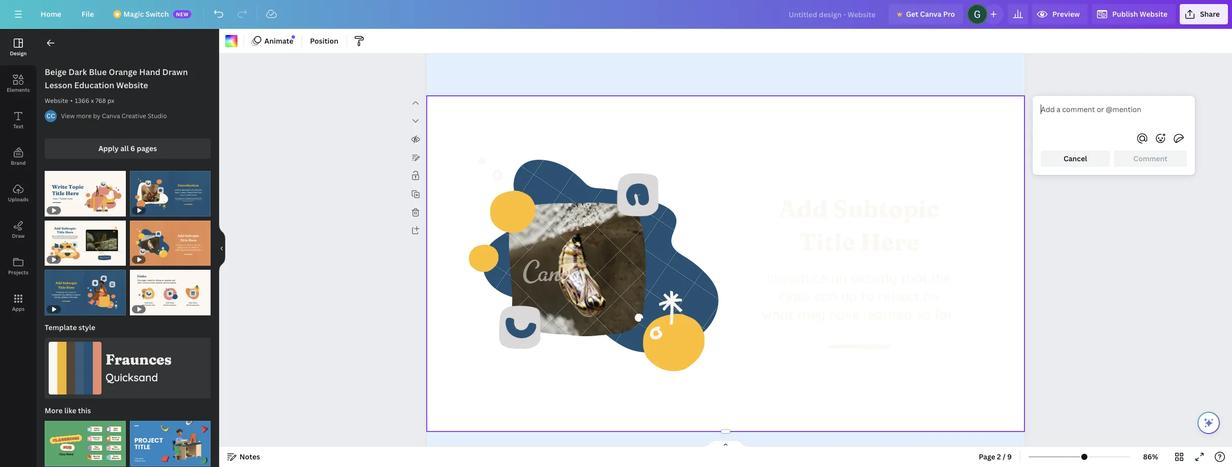 Task type: locate. For each thing, give the bounding box(es) containing it.
Design title text field
[[781, 4, 885, 24]]

class
[[779, 288, 811, 305]]

view more by canva creative studio button
[[61, 111, 167, 121]]

switch
[[146, 9, 169, 19]]

768
[[95, 96, 106, 105]]

2 of from the left
[[139, 457, 147, 464]]

1 horizontal spatial of
[[139, 457, 147, 464]]

#ffffff image
[[225, 35, 238, 47]]

2 vertical spatial website
[[45, 96, 68, 105]]

elements button
[[0, 65, 37, 102]]

notes button
[[223, 449, 264, 465]]

1 inside blue orange 3d class project education website group
[[135, 457, 138, 464]]

6 for all
[[130, 144, 135, 153]]

of for 9
[[54, 457, 62, 464]]

preview
[[1053, 9, 1080, 19]]

9 right /
[[1008, 452, 1012, 462]]

canva right the by
[[102, 112, 120, 120]]

education
[[74, 80, 114, 91]]

1 inside green yellow bold geometric class education website group
[[50, 457, 53, 464]]

get canva pro button
[[889, 4, 963, 24]]

design
[[10, 50, 27, 57]]

website
[[1140, 9, 1168, 19], [116, 80, 148, 91], [45, 96, 68, 105]]

reflect
[[878, 288, 920, 305]]

0 horizontal spatial 1
[[50, 457, 53, 464]]

dark
[[68, 66, 87, 78]]

1 horizontal spatial canva
[[920, 9, 942, 19]]

more
[[76, 112, 92, 120]]

do
[[841, 288, 858, 305]]

apps button
[[0, 285, 37, 321]]

far.
[[935, 306, 957, 323]]

file button
[[73, 4, 102, 24]]

0 vertical spatial 6
[[130, 144, 135, 153]]

cute hand drawn organic shapes image for the simple organic abstract shape image
[[499, 306, 541, 349]]

0 horizontal spatial canva
[[102, 112, 120, 120]]

1 of 9
[[50, 457, 67, 464]]

of
[[54, 457, 62, 464], [139, 457, 147, 464]]

cancel
[[1064, 154, 1087, 163]]

more
[[45, 406, 63, 416]]

like
[[64, 406, 76, 416]]

simple organic abstract shape image
[[504, 317, 536, 339]]

canva assistant image
[[1203, 417, 1215, 429]]

86% button
[[1134, 449, 1167, 465]]

0 horizontal spatial of
[[54, 457, 62, 464]]

animate button
[[248, 33, 297, 49]]

0 horizontal spatial 6
[[130, 144, 135, 153]]

more like this
[[45, 406, 91, 416]]

website down orange
[[116, 80, 148, 91]]

preview button
[[1032, 4, 1088, 24]]

2
[[997, 452, 1001, 462]]

0 vertical spatial canva
[[920, 9, 942, 19]]

magic
[[123, 9, 144, 19]]

website down lesson
[[45, 96, 68, 105]]

apply all 6 pages button
[[45, 139, 211, 159]]

6 inside blue orange 3d class project education website group
[[148, 457, 152, 464]]

uploads
[[8, 196, 29, 203]]

beige dark blue orange hand drawn lesson education website
[[45, 66, 188, 91]]

pro
[[943, 9, 955, 19]]

86%
[[1143, 452, 1158, 462]]

1 horizontal spatial 1
[[135, 457, 138, 464]]

1 vertical spatial 6
[[148, 457, 152, 464]]

1 horizontal spatial 9
[[1008, 452, 1012, 462]]

website right publish
[[1140, 9, 1168, 19]]

1 of from the left
[[54, 457, 62, 464]]

of inside blue orange 3d class project education website group
[[139, 457, 147, 464]]

1 vertical spatial cute hand drawn organic shapes image
[[499, 306, 541, 349]]

abstract organic shape image
[[464, 130, 729, 383]]

Comment draft. Add a comment or @mention. text field
[[1041, 104, 1187, 126]]

studio
[[148, 112, 167, 120]]

1 horizontal spatial cute hand drawn organic shapes image
[[617, 173, 659, 216]]

1 horizontal spatial 6
[[148, 457, 152, 464]]

2 1 from the left
[[135, 457, 138, 464]]

1 horizontal spatial website
[[116, 80, 148, 91]]

/
[[1003, 452, 1006, 462]]

1 vertical spatial website
[[116, 80, 148, 91]]

1 1 from the left
[[50, 457, 53, 464]]

2 horizontal spatial website
[[1140, 9, 1168, 19]]

home link
[[32, 4, 69, 24]]

cute hand drawn organic shapes image for aesthetic shape icon
[[617, 173, 659, 216]]

beige dark blue orange hand drawn lesson education website element
[[45, 171, 126, 217], [130, 171, 211, 217], [45, 221, 126, 266], [130, 221, 211, 266], [45, 270, 126, 316], [130, 270, 211, 316]]

add
[[779, 194, 828, 223]]

canva inside the get canva pro button
[[920, 9, 942, 19]]

cancel button
[[1041, 151, 1110, 167]]

template style
[[45, 323, 95, 333]]

0 vertical spatial website
[[1140, 9, 1168, 19]]

0 horizontal spatial cute hand drawn organic shapes image
[[499, 306, 541, 349]]

notes
[[240, 452, 260, 462]]

add subtopic title here
[[779, 194, 940, 257]]

x
[[91, 96, 94, 105]]

9
[[1008, 452, 1012, 462], [63, 457, 67, 464]]

canva left pro
[[920, 9, 942, 19]]

website inside 'beige dark blue orange hand drawn lesson education website'
[[116, 80, 148, 91]]

main menu bar
[[0, 0, 1232, 29]]

design button
[[0, 29, 37, 65]]

6 for of
[[148, 457, 152, 464]]

animate
[[264, 36, 293, 46]]

so
[[916, 306, 931, 323]]

0 horizontal spatial 9
[[63, 457, 67, 464]]

1 vertical spatial canva
[[102, 112, 120, 120]]

canva
[[920, 9, 942, 19], [102, 112, 120, 120]]

cute hand drawn organic shapes image
[[617, 173, 659, 216], [499, 306, 541, 349]]

side panel tab list
[[0, 29, 37, 321]]

what
[[762, 306, 794, 323]]

draw
[[12, 232, 25, 240]]

of inside green yellow bold geometric class education website group
[[54, 457, 62, 464]]

canva creative studio image
[[45, 110, 57, 122]]

1 for 1 of 6
[[135, 457, 138, 464]]

projects
[[8, 269, 28, 276]]

position
[[310, 36, 338, 46]]

template
[[45, 323, 77, 333]]

page
[[979, 452, 996, 462]]

1
[[50, 457, 53, 464], [135, 457, 138, 464]]

6 inside button
[[130, 144, 135, 153]]

0 vertical spatial cute hand drawn organic shapes image
[[617, 173, 659, 216]]

orange
[[109, 66, 137, 78]]

home
[[41, 9, 61, 19]]

on
[[923, 288, 939, 305]]

have
[[829, 306, 860, 323]]

hide image
[[219, 224, 225, 273]]

they
[[797, 306, 826, 323]]

of for 6
[[139, 457, 147, 464]]

9 down more like this
[[63, 457, 67, 464]]

drawn
[[162, 66, 188, 78]]



Task type: vqa. For each thing, say whether or not it's contained in the screenshot.
CANVA to the bottom
yes



Task type: describe. For each thing, give the bounding box(es) containing it.
page 2 / 9
[[979, 452, 1012, 462]]

comment
[[1133, 154, 1168, 163]]

learned
[[864, 306, 913, 323]]

apply all 6 pages
[[98, 144, 157, 153]]

text
[[13, 123, 23, 130]]

share button
[[1180, 4, 1228, 24]]

apply
[[98, 144, 119, 153]]

canva creative studio element
[[45, 110, 57, 122]]

new image
[[292, 35, 295, 39]]

creative
[[122, 112, 146, 120]]

draw button
[[0, 212, 37, 248]]

1 for 1 of 9
[[50, 457, 53, 464]]

1 of 6
[[135, 457, 152, 464]]

publish
[[1113, 9, 1138, 19]]

publish website
[[1113, 9, 1168, 19]]

to
[[861, 288, 875, 305]]

text button
[[0, 102, 37, 139]]

subtopic
[[833, 194, 940, 223]]

blue orange 3d class project education website group
[[130, 415, 211, 467]]

9 inside button
[[1008, 452, 1012, 462]]

an
[[831, 270, 848, 287]]

share
[[1200, 9, 1220, 19]]

1366
[[75, 96, 89, 105]]

aesthetic shape image
[[627, 184, 649, 206]]

uploads button
[[0, 175, 37, 212]]

by
[[93, 112, 100, 120]]

blue
[[89, 66, 107, 78]]

green yellow bold geometric class education website group
[[45, 415, 126, 467]]

the
[[931, 270, 952, 287]]

title
[[799, 227, 855, 257]]

comment button
[[1114, 151, 1187, 167]]

view
[[61, 112, 75, 120]]

px
[[107, 96, 114, 105]]

position button
[[306, 33, 343, 49]]

hand
[[139, 66, 160, 78]]

apps
[[12, 306, 25, 313]]

can
[[814, 288, 837, 305]]

page 2 / 9 button
[[975, 449, 1016, 465]]

canva inside view more by canva creative studio button
[[102, 112, 120, 120]]

get canva pro
[[906, 9, 955, 19]]

activity
[[851, 270, 898, 287]]

view more by canva creative studio
[[61, 112, 167, 120]]

0 horizontal spatial website
[[45, 96, 68, 105]]

here
[[860, 227, 920, 257]]

new
[[176, 11, 189, 18]]

introduce
[[767, 270, 828, 287]]

file
[[82, 9, 94, 19]]

magic switch
[[123, 9, 169, 19]]

all
[[120, 144, 129, 153]]

that
[[902, 270, 928, 287]]

quicksand
[[106, 371, 158, 384]]

beige
[[45, 66, 67, 78]]

publish website button
[[1092, 4, 1176, 24]]

1366 x 768 px
[[75, 96, 114, 105]]

show pages image
[[701, 440, 750, 448]]

introduce an activity that the class can do to reflect on what they have learned so far.
[[762, 270, 957, 323]]

style
[[79, 323, 95, 333]]

brand
[[11, 159, 26, 166]]

get
[[906, 9, 919, 19]]

website inside dropdown button
[[1140, 9, 1168, 19]]

fraunces
[[106, 351, 172, 369]]

elements
[[7, 86, 30, 93]]

fraunces quicksand
[[106, 351, 172, 384]]

9 inside green yellow bold geometric class education website group
[[63, 457, 67, 464]]

brand button
[[0, 139, 37, 175]]

lesson
[[45, 80, 72, 91]]

projects button
[[0, 248, 37, 285]]



